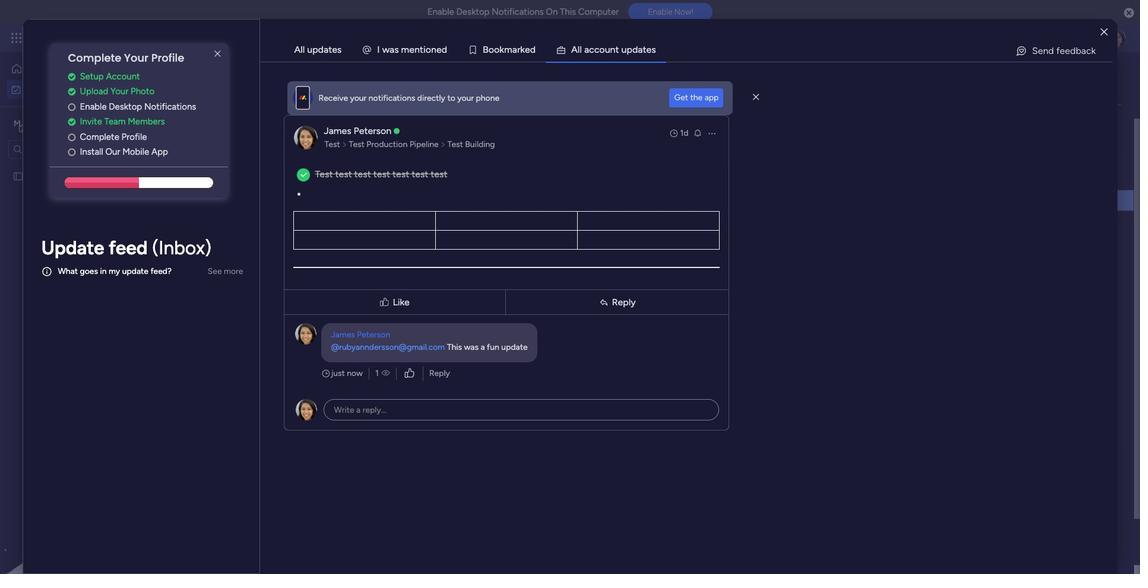 Task type: locate. For each thing, give the bounding box(es) containing it.
test down the james peterson
[[349, 140, 365, 150]]

see
[[208, 33, 222, 43], [208, 267, 222, 277]]

see for see more
[[208, 267, 222, 277]]

complete profile link
[[68, 131, 228, 144]]

0 vertical spatial notifications
[[492, 7, 544, 17]]

profile down management
[[151, 50, 184, 65]]

0 horizontal spatial n
[[415, 44, 420, 55]]

items down "this week / 0 items" on the left of the page
[[273, 325, 293, 335]]

see up dapulse x slim image
[[208, 33, 222, 43]]

2 slider arrow image from the left
[[441, 139, 446, 151]]

0 horizontal spatial desktop
[[109, 101, 142, 112]]

1 horizontal spatial reply
[[612, 297, 636, 308]]

o left p
[[600, 44, 605, 55]]

0 inside next week / 0 items
[[266, 325, 271, 335]]

0 vertical spatial see
[[208, 33, 222, 43]]

1 horizontal spatial n
[[431, 44, 436, 55]]

1 vertical spatial reply
[[429, 369, 450, 379]]

2 s from the left
[[652, 44, 656, 55]]

circle o image inside complete profile link
[[68, 133, 76, 142]]

my
[[178, 69, 205, 96], [26, 84, 38, 94]]

1 left "v2 seen" image
[[375, 369, 379, 379]]

l down computer
[[578, 44, 580, 55]]

i
[[377, 44, 380, 55]]

your right the receive
[[350, 93, 367, 103]]

test down done
[[325, 140, 340, 150]]

reply link
[[429, 369, 450, 379]]

desktop up invite team members
[[109, 101, 142, 112]]

0 vertical spatial 1
[[268, 175, 272, 185]]

update feed (inbox)
[[41, 237, 211, 259]]

0 horizontal spatial test building
[[193, 196, 241, 206]]

0 vertical spatial week
[[224, 279, 252, 293]]

notifications for enable desktop notifications
[[144, 101, 196, 112]]

circle o image
[[68, 148, 76, 157]]

1 vertical spatial 1
[[375, 369, 379, 379]]

/
[[260, 172, 265, 187], [237, 236, 242, 251], [255, 279, 261, 293], [257, 321, 263, 336], [283, 407, 288, 422]]

3 e from the left
[[525, 44, 530, 55]]

0 up the '0 items'
[[266, 325, 271, 335]]

week right next at the bottom left
[[227, 321, 255, 336]]

circle o image inside enable desktop notifications link
[[68, 103, 76, 112]]

0 vertical spatial your
[[124, 50, 149, 65]]

team
[[104, 117, 126, 127]]

check circle image left upload
[[68, 87, 76, 96]]

2 horizontal spatial enable
[[648, 7, 673, 17]]

enable for enable now!
[[648, 7, 673, 17]]

test right public board icon
[[28, 171, 44, 181]]

like
[[393, 297, 410, 308]]

d
[[442, 44, 447, 55], [530, 44, 536, 55], [633, 44, 638, 55]]

0 horizontal spatial u
[[605, 44, 610, 55]]

enable down upload
[[80, 101, 107, 112]]

this down the see more on the left of the page
[[200, 279, 222, 293]]

1 horizontal spatial this
[[447, 343, 462, 353]]

enable desktop notifications link
[[68, 100, 228, 114]]

0 up next week / 0 items on the bottom of the page
[[263, 282, 269, 292]]

on
[[546, 7, 558, 17]]

0 horizontal spatial s
[[394, 44, 399, 55]]

0 horizontal spatial m
[[401, 44, 409, 55]]

test right pipeline in the left top of the page
[[448, 140, 463, 150]]

0 inside "this week / 0 items"
[[263, 282, 269, 292]]

3 o from the left
[[494, 44, 500, 55]]

work down home at top left
[[40, 84, 58, 94]]

u left p
[[605, 44, 610, 55]]

2 n from the left
[[431, 44, 436, 55]]

1 u from the left
[[605, 44, 610, 55]]

2 your from the left
[[457, 93, 474, 103]]

t right p
[[643, 44, 647, 55]]

c
[[589, 44, 594, 55], [594, 44, 600, 55]]

s right w
[[394, 44, 399, 55]]

1 k from the left
[[500, 44, 504, 55]]

see left "more"
[[208, 267, 222, 277]]

0 vertical spatial work
[[96, 31, 117, 45]]

s right p
[[652, 44, 656, 55]]

v2 like image
[[405, 368, 414, 381]]

0 vertical spatial test building
[[448, 140, 495, 150]]

1 test from the left
[[335, 169, 352, 180]]

peterson inside james peterson @rubyanndersson@gmail.com this was a fun update
[[357, 330, 390, 340]]

enable
[[427, 7, 454, 17], [648, 7, 673, 17], [80, 101, 107, 112]]

test down test link
[[315, 169, 333, 180]]

1 horizontal spatial d
[[530, 44, 536, 55]]

select product image
[[11, 32, 23, 44]]

my down home at top left
[[26, 84, 38, 94]]

i w a s m e n t i o n e d
[[377, 44, 447, 55]]

@rubyanndersson@gmail.com link
[[331, 343, 445, 353]]

0 vertical spatial reply
[[612, 297, 636, 308]]

/ up the '0 items'
[[257, 321, 263, 336]]

t left p
[[616, 44, 619, 55]]

items inside next week / 0 items
[[273, 325, 293, 335]]

james for james peterson @rubyanndersson@gmail.com this was a fun update
[[331, 330, 355, 340]]

2 horizontal spatial d
[[633, 44, 638, 55]]

u right "a"
[[622, 44, 627, 55]]

2 circle o image from the top
[[68, 133, 76, 142]]

test production pipeline link
[[347, 139, 441, 151]]

1 see from the top
[[208, 33, 222, 43]]

this left was
[[447, 343, 462, 353]]

check circle image inside the setup account link
[[68, 72, 76, 81]]

1 horizontal spatial s
[[652, 44, 656, 55]]

your up the setup account link
[[124, 50, 149, 65]]

update
[[122, 267, 148, 277], [501, 343, 528, 353]]

test building right pipeline in the left top of the page
[[448, 140, 495, 150]]

complete up setup
[[68, 50, 121, 65]]

notifications left on in the top left of the page
[[492, 7, 544, 17]]

1 vertical spatial circle o image
[[68, 133, 76, 142]]

2 d from the left
[[530, 44, 536, 55]]

0 horizontal spatial k
[[500, 44, 504, 55]]

update right my
[[122, 267, 148, 277]]

option
[[0, 166, 151, 168]]

james peterson
[[324, 125, 392, 137]]

0 horizontal spatial building
[[211, 196, 241, 206]]

0 horizontal spatial your
[[350, 93, 367, 103]]

peterson
[[354, 125, 392, 137], [357, 330, 390, 340]]

setup account
[[80, 71, 140, 82]]

slider arrow image right pipeline in the left top of the page
[[441, 139, 446, 151]]

install our mobile app
[[80, 147, 168, 158]]

1 left item
[[268, 175, 272, 185]]

2 l from the left
[[580, 44, 582, 55]]

items left write
[[299, 410, 319, 421]]

week down "more"
[[224, 279, 252, 293]]

the
[[690, 93, 703, 103]]

1 vertical spatial profile
[[121, 132, 147, 142]]

0 vertical spatial profile
[[151, 50, 184, 65]]

james up just now
[[331, 330, 355, 340]]

enable inside button
[[648, 7, 673, 17]]

1 vertical spatial building
[[211, 196, 241, 206]]

my inside button
[[26, 84, 38, 94]]

d for a l l a c c o u n t u p d a t e s
[[633, 44, 638, 55]]

1 vertical spatial work
[[40, 84, 58, 94]]

e right i in the left of the page
[[436, 44, 442, 55]]

my for my work
[[178, 69, 205, 96]]

all updates
[[294, 44, 342, 55]]

1 vertical spatial see
[[208, 267, 222, 277]]

1d link
[[670, 128, 689, 140]]

b o o k m a r k e d
[[483, 44, 536, 55]]

t
[[420, 44, 423, 55], [616, 44, 619, 55], [643, 44, 647, 55]]

0 horizontal spatial my
[[26, 84, 38, 94]]

0 horizontal spatial t
[[420, 44, 423, 55]]

your inside upload your photo link
[[110, 86, 128, 97]]

circle o image for complete
[[68, 133, 76, 142]]

o left r
[[489, 44, 494, 55]]

invite
[[80, 117, 102, 127]]

workspace image
[[11, 117, 23, 130]]

0 vertical spatial james
[[324, 125, 351, 137]]

peterson up production
[[354, 125, 392, 137]]

0 horizontal spatial notifications
[[144, 101, 196, 112]]

reply
[[612, 297, 636, 308], [429, 369, 450, 379]]

0 horizontal spatial 1
[[268, 175, 272, 185]]

1 horizontal spatial m
[[504, 44, 512, 55]]

slider arrow image down hide done items
[[342, 139, 347, 151]]

0 horizontal spatial profile
[[121, 132, 147, 142]]

0 horizontal spatial update
[[122, 267, 148, 277]]

items up "this week / 0 items" on the left of the page
[[252, 239, 273, 249]]

1 horizontal spatial work
[[96, 31, 117, 45]]

0 horizontal spatial d
[[442, 44, 447, 55]]

2 k from the left
[[521, 44, 525, 55]]

2 u from the left
[[622, 44, 627, 55]]

n left i in the left of the page
[[415, 44, 420, 55]]

goes
[[80, 267, 98, 277]]

o right w
[[426, 44, 431, 55]]

1 horizontal spatial u
[[622, 44, 627, 55]]

check circle image left setup
[[68, 72, 76, 81]]

work up complete your profile
[[96, 31, 117, 45]]

phone
[[476, 93, 500, 103]]

work
[[96, 31, 117, 45], [40, 84, 58, 94]]

/ for past dates /
[[260, 172, 265, 187]]

4 test from the left
[[393, 169, 409, 180]]

k
[[500, 44, 504, 55], [521, 44, 525, 55]]

work
[[210, 69, 258, 96]]

circle o image down workspace
[[68, 133, 76, 142]]

w
[[382, 44, 390, 55]]

2 m from the left
[[504, 44, 512, 55]]

1 vertical spatial your
[[110, 86, 128, 97]]

e right p
[[647, 44, 652, 55]]

l right "a"
[[580, 44, 582, 55]]

1 vertical spatial update
[[501, 343, 528, 353]]

see inside button
[[208, 267, 222, 277]]

0 horizontal spatial work
[[40, 84, 58, 94]]

invite team members
[[80, 117, 165, 127]]

james inside james peterson @rubyanndersson@gmail.com this was a fun update
[[331, 330, 355, 340]]

hide done items
[[313, 123, 374, 133]]

1 vertical spatial desktop
[[109, 101, 142, 112]]

2 horizontal spatial this
[[560, 7, 576, 17]]

test building down past
[[193, 196, 241, 206]]

workspace
[[50, 118, 97, 129]]

building down past
[[211, 196, 241, 206]]

1 n from the left
[[415, 44, 420, 55]]

in
[[100, 267, 107, 277]]

1 vertical spatial james
[[331, 330, 355, 340]]

1 horizontal spatial building
[[465, 140, 495, 150]]

complete profile
[[80, 132, 147, 142]]

photo
[[131, 86, 154, 97]]

1 d from the left
[[442, 44, 447, 55]]

more
[[224, 267, 243, 277]]

account
[[106, 71, 140, 82]]

1 horizontal spatial desktop
[[456, 7, 490, 17]]

/ left item
[[260, 172, 265, 187]]

members
[[128, 117, 165, 127]]

see inside "button"
[[208, 33, 222, 43]]

profile up mobile
[[121, 132, 147, 142]]

production
[[367, 140, 408, 150]]

0 horizontal spatial slider arrow image
[[342, 139, 347, 151]]

notifications down upload your photo link
[[144, 101, 196, 112]]

work for my
[[40, 84, 58, 94]]

items inside today / 0 items
[[252, 239, 273, 249]]

3 d from the left
[[633, 44, 638, 55]]

james up test link
[[324, 125, 351, 137]]

e left i in the left of the page
[[409, 44, 415, 55]]

enable left now! at top
[[648, 7, 673, 17]]

d down enable now! button
[[633, 44, 638, 55]]

1 horizontal spatial your
[[457, 93, 474, 103]]

work inside button
[[40, 84, 58, 94]]

1 vertical spatial test building
[[193, 196, 241, 206]]

0 right today
[[245, 239, 250, 249]]

3 t from the left
[[643, 44, 647, 55]]

r
[[517, 44, 521, 55]]

check circle image
[[68, 72, 76, 81], [68, 87, 76, 96]]

your right the to
[[457, 93, 474, 103]]

0 vertical spatial check circle image
[[68, 72, 76, 81]]

items inside "this week / 0 items"
[[271, 282, 291, 292]]

2 horizontal spatial t
[[643, 44, 647, 55]]

o right b
[[494, 44, 500, 55]]

this week / 0 items
[[200, 279, 291, 293]]

building down "phone"
[[465, 140, 495, 150]]

m left i in the left of the page
[[401, 44, 409, 55]]

items
[[354, 123, 374, 133], [252, 239, 273, 249], [271, 282, 291, 292], [273, 325, 293, 335], [245, 368, 266, 378], [299, 410, 319, 421]]

week for next
[[227, 321, 255, 336]]

peterson for james peterson @rubyanndersson@gmail.com this was a fun update
[[357, 330, 390, 340]]

1 horizontal spatial k
[[521, 44, 525, 55]]

0 vertical spatial peterson
[[354, 125, 392, 137]]

check circle image for upload
[[68, 87, 76, 96]]

n left p
[[610, 44, 616, 55]]

circle o image
[[68, 103, 76, 112], [68, 133, 76, 142]]

write a reply...
[[334, 406, 386, 416]]

enable up i w a s m e n t i o n e d
[[427, 7, 454, 17]]

2 horizontal spatial n
[[610, 44, 616, 55]]

2 see from the top
[[208, 267, 222, 277]]

0 vertical spatial desktop
[[456, 7, 490, 17]]

items up next week / 0 items on the bottom of the page
[[271, 282, 291, 292]]

desktop up b
[[456, 7, 490, 17]]

main workspace
[[27, 118, 97, 129]]

1 m from the left
[[401, 44, 409, 55]]

t right w
[[420, 44, 423, 55]]

4 o from the left
[[600, 44, 605, 55]]

s
[[394, 44, 399, 55], [652, 44, 656, 55]]

/ right the date
[[283, 407, 288, 422]]

1 vertical spatial week
[[227, 321, 255, 336]]

next week / 0 items
[[200, 321, 293, 336]]

0 horizontal spatial enable
[[80, 101, 107, 112]]

1 horizontal spatial my
[[178, 69, 205, 96]]

1 check circle image from the top
[[68, 72, 76, 81]]

see plans
[[208, 33, 244, 43]]

/ right 'see more' button
[[255, 279, 261, 293]]

check circle image inside upload your photo link
[[68, 87, 76, 96]]

dapulse x slim image
[[211, 47, 225, 61]]

0 items
[[238, 368, 266, 378]]

my
[[109, 267, 120, 277]]

1 horizontal spatial t
[[616, 44, 619, 55]]

a left fun
[[481, 343, 485, 353]]

update right fun
[[501, 343, 528, 353]]

enable for enable desktop notifications
[[80, 101, 107, 112]]

d right i in the left of the page
[[442, 44, 447, 55]]

your down account
[[110, 86, 128, 97]]

this right on in the top left of the page
[[560, 7, 576, 17]]

n right i in the left of the page
[[431, 44, 436, 55]]

james peterson @rubyanndersson@gmail.com this was a fun update
[[331, 330, 528, 353]]

tab list
[[284, 38, 1113, 62]]

what goes in my update feed?
[[58, 267, 172, 277]]

2 check circle image from the top
[[68, 87, 76, 96]]

0 horizontal spatial this
[[200, 279, 222, 293]]

m left r
[[504, 44, 512, 55]]

test
[[335, 169, 352, 180], [354, 169, 371, 180], [373, 169, 390, 180], [393, 169, 409, 180], [412, 169, 428, 180], [431, 169, 448, 180]]

james peterson link up test link
[[324, 125, 392, 137]]

items inside without a date / 0 items
[[299, 410, 319, 421]]

5 test from the left
[[412, 169, 428, 180]]

see more button
[[203, 262, 248, 281]]

enable for enable desktop notifications on this computer
[[427, 7, 454, 17]]

1 horizontal spatial notifications
[[492, 7, 544, 17]]

1 horizontal spatial 1
[[375, 369, 379, 379]]

e right r
[[525, 44, 530, 55]]

1 vertical spatial this
[[200, 279, 222, 293]]

1 l from the left
[[578, 44, 580, 55]]

2 test from the left
[[354, 169, 371, 180]]

d right r
[[530, 44, 536, 55]]

1 horizontal spatial update
[[501, 343, 528, 353]]

None search field
[[175, 119, 287, 138]]

a right b
[[512, 44, 517, 55]]

2 vertical spatial this
[[447, 343, 462, 353]]

1 vertical spatial complete
[[80, 132, 119, 142]]

see more
[[208, 267, 243, 277]]

1
[[268, 175, 272, 185], [375, 369, 379, 379]]

desktop for enable desktop notifications
[[109, 101, 142, 112]]

1 vertical spatial peterson
[[357, 330, 390, 340]]

james
[[324, 125, 351, 137], [331, 330, 355, 340]]

1 horizontal spatial enable
[[427, 7, 454, 17]]

2 o from the left
[[489, 44, 494, 55]]

week for this
[[224, 279, 252, 293]]

1 circle o image from the top
[[68, 103, 76, 112]]

complete up install
[[80, 132, 119, 142]]

what
[[58, 267, 78, 277]]

0 vertical spatial circle o image
[[68, 103, 76, 112]]

1 vertical spatial notifications
[[144, 101, 196, 112]]

peterson up @rubyanndersson@gmail.com
[[357, 330, 390, 340]]

peterson for james peterson
[[354, 125, 392, 137]]

apps image
[[1010, 32, 1022, 44]]

0 right the date
[[291, 410, 297, 421]]

james peterson link up @rubyanndersson@gmail.com
[[331, 330, 390, 340]]

my left "work"
[[178, 69, 205, 96]]

1 horizontal spatial slider arrow image
[[441, 139, 446, 151]]

0 vertical spatial complete
[[68, 50, 121, 65]]

circle o image up check circle icon at the top
[[68, 103, 76, 112]]

slider arrow image
[[342, 139, 347, 151], [441, 139, 446, 151]]

1 vertical spatial check circle image
[[68, 87, 76, 96]]

notifications
[[492, 7, 544, 17], [144, 101, 196, 112]]



Task type: vqa. For each thing, say whether or not it's contained in the screenshot.
SEE corresponding to See more
yes



Task type: describe. For each thing, give the bounding box(es) containing it.
m for a
[[504, 44, 512, 55]]

1 t from the left
[[420, 44, 423, 55]]

@rubyanndersson@gmail.com
[[331, 343, 445, 353]]

lottie animation image
[[0, 455, 151, 575]]

this inside james peterson @rubyanndersson@gmail.com this was a fun update
[[447, 343, 462, 353]]

d for i w a s m e n t i o n e d
[[442, 44, 447, 55]]

send feedback button
[[1011, 42, 1101, 61]]

1 slider arrow image from the left
[[342, 139, 347, 151]]

circle o image for enable
[[68, 103, 76, 112]]

upload your photo link
[[68, 85, 228, 98]]

0 inside today / 0 items
[[245, 239, 250, 249]]

see for see plans
[[208, 33, 222, 43]]

james peterson image
[[1107, 29, 1126, 48]]

1 e from the left
[[409, 44, 415, 55]]

3 n from the left
[[610, 44, 616, 55]]

options image
[[708, 129, 717, 138]]

feed
[[109, 237, 148, 259]]

test test test test test test test
[[315, 169, 448, 180]]

write
[[334, 406, 354, 416]]

today / 0 items
[[200, 236, 273, 251]]

0 down next week / 0 items on the bottom of the page
[[238, 368, 243, 378]]

1 o from the left
[[426, 44, 431, 55]]

p
[[627, 44, 633, 55]]

setup account link
[[68, 70, 228, 83]]

/ right today
[[237, 236, 242, 251]]

dapulse x slim image
[[753, 92, 759, 103]]

a right write
[[356, 406, 361, 416]]

0 vertical spatial this
[[560, 7, 576, 17]]

customize
[[398, 123, 438, 133]]

was
[[464, 343, 479, 353]]

1d
[[680, 128, 689, 138]]

close image
[[1101, 28, 1108, 37]]

1 c from the left
[[589, 44, 594, 55]]

work for monday
[[96, 31, 117, 45]]

(inbox)
[[152, 237, 211, 259]]

feedback
[[1057, 45, 1096, 56]]

0 vertical spatial update
[[122, 267, 148, 277]]

workspace selection element
[[11, 117, 99, 132]]

4 e from the left
[[647, 44, 652, 55]]

test list box
[[0, 164, 151, 347]]

update
[[41, 237, 104, 259]]

test down past
[[193, 196, 209, 206]]

0 inside without a date / 0 items
[[291, 410, 297, 421]]

reply inside button
[[612, 297, 636, 308]]

dapulse close image
[[1124, 7, 1134, 19]]

enable now! button
[[629, 3, 713, 21]]

/ for next week /
[[257, 321, 263, 336]]

my work
[[178, 69, 258, 96]]

today
[[200, 236, 234, 251]]

see plans button
[[192, 29, 249, 47]]

Filter dashboard by text search field
[[175, 119, 287, 138]]

m for e
[[401, 44, 409, 55]]

app
[[705, 93, 719, 103]]

6 test from the left
[[431, 169, 448, 180]]

test link
[[323, 139, 342, 151]]

install
[[80, 147, 103, 158]]

a left the date
[[245, 407, 252, 422]]

complete for complete profile
[[80, 132, 119, 142]]

get
[[674, 93, 688, 103]]

search image
[[273, 124, 282, 133]]

test building link
[[446, 139, 497, 151]]

app
[[151, 147, 168, 158]]

a right p
[[638, 44, 643, 55]]

1 horizontal spatial test building
[[448, 140, 495, 150]]

/ for this week /
[[255, 279, 261, 293]]

b
[[483, 44, 489, 55]]

install our mobile app link
[[68, 146, 228, 159]]

home
[[27, 64, 50, 74]]

1 horizontal spatial profile
[[151, 50, 184, 65]]

reply button
[[508, 293, 727, 312]]

get the app
[[674, 93, 719, 103]]

customize button
[[379, 119, 443, 138]]

i
[[423, 44, 426, 55]]

upload your photo
[[80, 86, 154, 97]]

1 your from the left
[[350, 93, 367, 103]]

enable now!
[[648, 7, 693, 17]]

monday work management
[[53, 31, 185, 45]]

a right "a"
[[584, 44, 589, 55]]

reminder image
[[693, 128, 703, 138]]

invite team members link
[[68, 115, 228, 129]]

feed?
[[151, 267, 172, 277]]

now
[[347, 369, 363, 379]]

public board image
[[12, 171, 24, 182]]

monday
[[53, 31, 94, 45]]

now!
[[675, 7, 693, 17]]

receive your notifications directly to your phone
[[319, 93, 500, 103]]

3 test from the left
[[373, 169, 390, 180]]

test inside list box
[[28, 171, 44, 181]]

our
[[105, 147, 120, 158]]

enable desktop notifications
[[80, 101, 196, 112]]

test production pipeline
[[349, 140, 439, 150]]

enable desktop notifications on this computer
[[427, 7, 619, 17]]

v2 seen image
[[382, 368, 390, 380]]

0 horizontal spatial reply
[[429, 369, 450, 379]]

all
[[294, 44, 305, 55]]

1 inside past dates / 1 item
[[268, 175, 272, 185]]

dates
[[226, 172, 257, 187]]

computer
[[578, 7, 619, 17]]

updates
[[307, 44, 342, 55]]

directly
[[417, 93, 445, 103]]

past
[[200, 172, 223, 187]]

main
[[27, 118, 48, 129]]

check circle image
[[68, 118, 76, 127]]

a l l a c c o u n t u p d a t e s
[[571, 44, 656, 55]]

check circle image for setup
[[68, 72, 76, 81]]

mobile
[[122, 147, 149, 158]]

items right done
[[354, 123, 374, 133]]

2 c from the left
[[594, 44, 600, 55]]

get the app button
[[670, 89, 724, 108]]

your for photo
[[110, 86, 128, 97]]

complete for complete your profile
[[68, 50, 121, 65]]

all updates link
[[285, 39, 351, 61]]

desktop for enable desktop notifications on this computer
[[456, 7, 490, 17]]

complete your profile
[[68, 50, 184, 65]]

just
[[331, 369, 345, 379]]

upload
[[80, 86, 108, 97]]

0 vertical spatial building
[[465, 140, 495, 150]]

tab list containing all updates
[[284, 38, 1113, 62]]

1 s from the left
[[394, 44, 399, 55]]

past dates / 1 item
[[200, 172, 290, 187]]

a inside james peterson @rubyanndersson@gmail.com this was a fun update
[[481, 343, 485, 353]]

like button
[[287, 285, 503, 320]]

lottie animation element
[[0, 455, 151, 575]]

send feedback
[[1032, 45, 1096, 56]]

plans
[[224, 33, 244, 43]]

pipeline
[[410, 140, 439, 150]]

notifications
[[369, 93, 415, 103]]

item
[[274, 175, 290, 185]]

next
[[200, 321, 224, 336]]

my work button
[[7, 80, 128, 99]]

notifications for enable desktop notifications on this computer
[[492, 7, 544, 17]]

m
[[14, 118, 21, 129]]

to
[[447, 93, 455, 103]]

a right i
[[390, 44, 394, 55]]

1 vertical spatial james peterson link
[[331, 330, 390, 340]]

2 e from the left
[[436, 44, 442, 55]]

fun
[[487, 343, 499, 353]]

hide
[[313, 123, 331, 133]]

without
[[200, 407, 242, 422]]

my for my work
[[26, 84, 38, 94]]

Search in workspace field
[[25, 143, 99, 156]]

items up without a date / 0 items
[[245, 368, 266, 378]]

james for james peterson
[[324, 125, 351, 137]]

update inside james peterson @rubyanndersson@gmail.com this was a fun update
[[501, 343, 528, 353]]

send
[[1032, 45, 1054, 56]]

0 vertical spatial james peterson link
[[324, 125, 392, 137]]

your for profile
[[124, 50, 149, 65]]

done
[[333, 123, 352, 133]]

management
[[120, 31, 185, 45]]

2 t from the left
[[616, 44, 619, 55]]



